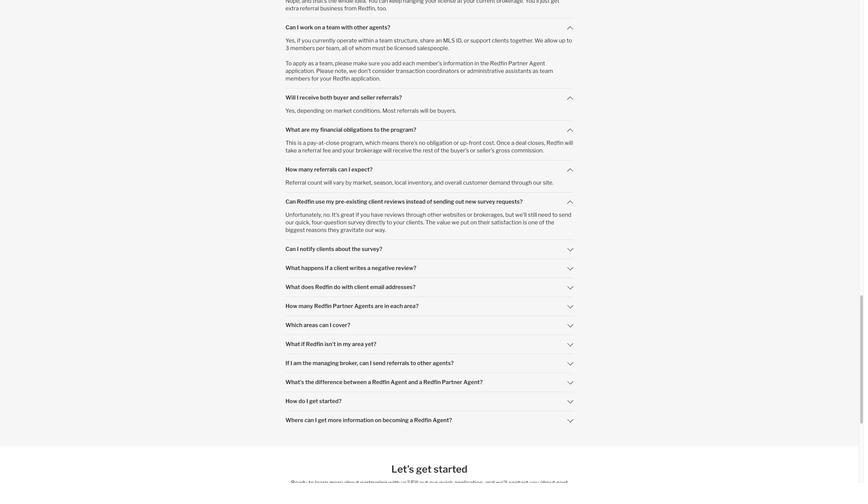 Task type: locate. For each thing, give the bounding box(es) containing it.
1 vertical spatial be
[[430, 108, 436, 114]]

which
[[285, 322, 302, 329]]

the up administrative on the right top of page
[[480, 60, 489, 67]]

1 horizontal spatial agents?
[[433, 360, 454, 367]]

email
[[370, 284, 384, 291]]

will left vary
[[324, 180, 332, 186]]

season,
[[374, 180, 393, 186]]

1 vertical spatial we
[[452, 219, 459, 226]]

my
[[311, 127, 319, 133], [326, 199, 334, 205], [343, 341, 351, 348]]

1 vertical spatial other
[[428, 212, 442, 218]]

how up which
[[285, 303, 297, 310]]

1 what from the top
[[285, 127, 300, 133]]

team, inside to apply as a team, please make sure you add each member's information in the redfin partner agent application. please note, we don't consider transaction coordinators or administrative assistants as team members for your redfin application.
[[319, 60, 334, 67]]

brokerage.
[[497, 0, 524, 4]]

if i am the managing broker, can i send referrals to other agents?
[[285, 360, 454, 367]]

what up this
[[285, 127, 300, 133]]

receive down there's
[[393, 147, 412, 154]]

at
[[457, 0, 462, 4]]

i left work
[[297, 24, 299, 31]]

get
[[551, 0, 560, 4], [309, 398, 318, 405], [318, 417, 327, 424], [416, 464, 432, 476]]

can left notify
[[285, 246, 296, 253]]

team up must
[[379, 37, 393, 44]]

you up consider
[[381, 60, 391, 67]]

as right apply
[[308, 60, 314, 67]]

your left clients.
[[393, 219, 405, 226]]

yes, down will
[[285, 108, 296, 114]]

make
[[353, 60, 367, 67]]

get right just
[[551, 0, 560, 4]]

2 many from the top
[[299, 303, 313, 310]]

referral down pay-
[[302, 147, 321, 154]]

0 vertical spatial each
[[403, 60, 415, 67]]

and
[[302, 0, 311, 4], [350, 94, 360, 101], [332, 147, 342, 154], [434, 180, 444, 186], [408, 379, 418, 386]]

0 vertical spatial you
[[302, 37, 311, 44]]

3 how from the top
[[285, 398, 297, 405]]

1 horizontal spatial agent
[[529, 60, 545, 67]]

our
[[533, 180, 542, 186], [285, 219, 294, 226], [365, 227, 374, 234]]

yes, inside yes, if you currently operate within a team structure, share an mls id, or support clients together. we allow up to 3 members per team, all of whom must be licensed salespeople.
[[285, 37, 296, 44]]

1 vertical spatial my
[[326, 199, 334, 205]]

1 horizontal spatial clients
[[492, 37, 509, 44]]

in right isn't
[[337, 341, 342, 348]]

a
[[322, 24, 325, 31], [375, 37, 378, 44], [315, 60, 318, 67], [303, 140, 306, 146], [511, 140, 514, 146], [298, 147, 301, 154], [330, 265, 333, 272], [367, 265, 371, 272], [368, 379, 371, 386], [419, 379, 422, 386], [410, 417, 413, 424]]

1 horizontal spatial receive
[[393, 147, 412, 154]]

team,
[[326, 45, 341, 52], [319, 60, 334, 67]]

1 vertical spatial how
[[285, 303, 297, 310]]

brokerages,
[[474, 212, 504, 218]]

get left started?
[[309, 398, 318, 405]]

1 vertical spatial can
[[285, 199, 296, 205]]

1 vertical spatial members
[[285, 75, 310, 82]]

through up clients.
[[406, 212, 426, 218]]

the down need
[[546, 219, 554, 226]]

0 vertical spatial team,
[[326, 45, 341, 52]]

your down program,
[[343, 147, 354, 154]]

2 what from the top
[[285, 265, 300, 272]]

1 vertical spatial you
[[381, 60, 391, 67]]

clients left about
[[317, 246, 334, 253]]

1 vertical spatial each
[[390, 303, 403, 310]]

0 vertical spatial is
[[298, 140, 302, 146]]

referral
[[300, 5, 319, 12], [302, 147, 321, 154]]

1 vertical spatial with
[[342, 284, 353, 291]]

my up pay-
[[311, 127, 319, 133]]

with up operate
[[341, 24, 353, 31]]

0 vertical spatial send
[[559, 212, 572, 218]]

0 horizontal spatial send
[[373, 360, 386, 367]]

survey up brokerages,
[[478, 199, 495, 205]]

4 what from the top
[[285, 341, 300, 348]]

i left more
[[315, 417, 317, 424]]

1 vertical spatial through
[[406, 212, 426, 218]]

2 horizontal spatial my
[[343, 341, 351, 348]]

client left email
[[354, 284, 369, 291]]

how many redfin partner agents are in each area?
[[285, 303, 419, 310]]

0 horizontal spatial you
[[302, 37, 311, 44]]

administrative
[[467, 68, 504, 74]]

1 horizontal spatial partner
[[442, 379, 462, 386]]

2 horizontal spatial in
[[475, 60, 479, 67]]

1 horizontal spatial is
[[523, 219, 527, 226]]

0 horizontal spatial receive
[[300, 94, 319, 101]]

if inside yes, if you currently operate within a team structure, share an mls id, or support clients together. we allow up to 3 members per team, all of whom must be licensed salespeople.
[[297, 37, 300, 44]]

0 horizontal spatial clients
[[317, 246, 334, 253]]

0 vertical spatial reviews
[[384, 199, 405, 205]]

quick,
[[295, 219, 310, 226]]

addresses?
[[386, 284, 416, 291]]

of right instead
[[427, 199, 432, 205]]

can for can i work on a team with other agents?
[[285, 24, 296, 31]]

0 horizontal spatial be
[[387, 45, 393, 52]]

isn't
[[325, 341, 336, 348]]

0 vertical spatial members
[[290, 45, 315, 52]]

0 vertical spatial referral
[[300, 5, 319, 12]]

new
[[465, 199, 476, 205]]

1 vertical spatial as
[[533, 68, 539, 74]]

1 vertical spatial agent
[[391, 379, 407, 386]]

0 horizontal spatial team
[[326, 24, 340, 31]]

can up unfortunately,
[[285, 199, 296, 205]]

1 horizontal spatial we
[[452, 219, 459, 226]]

as
[[308, 60, 314, 67], [533, 68, 539, 74]]

reviews for through
[[385, 212, 405, 218]]

team up currently
[[326, 24, 340, 31]]

and inside this is a pay-at-close program, which means there's no obligation or up-front cost. once a deal closes, redfin will take a referral fee and your brokerage will receive the rest of the buyer's or seller's gross commission.
[[332, 147, 342, 154]]

many
[[299, 166, 313, 173], [299, 303, 313, 310]]

id,
[[456, 37, 463, 44]]

clients.
[[406, 219, 424, 226]]

customer
[[463, 180, 488, 186]]

started?
[[319, 398, 342, 405]]

referrals right most
[[397, 108, 419, 114]]

1 vertical spatial reviews
[[385, 212, 405, 218]]

on right put
[[470, 219, 477, 226]]

once
[[497, 140, 510, 146]]

0 vertical spatial through
[[511, 180, 532, 186]]

we inside the unfortunately, no. it's great if you have reviews through other websites or brokerages, but we'll still need to send our quick, four-question survey directly to your clients. the value we put on their satisfaction is one of the biggest reasons they gravitate our way.
[[452, 219, 459, 226]]

expect?
[[351, 166, 373, 173]]

your down please
[[320, 75, 332, 82]]

seller
[[361, 94, 375, 101]]

area
[[352, 341, 364, 348]]

on down both
[[326, 108, 332, 114]]

reviews down local on the left of the page
[[384, 199, 405, 205]]

reviews inside the unfortunately, no. it's great if you have reviews through other websites or brokerages, but we'll still need to send our quick, four-question survey directly to your clients. the value we put on their satisfaction is one of the biggest reasons they gravitate our way.
[[385, 212, 405, 218]]

clients
[[492, 37, 509, 44], [317, 246, 334, 253]]

you inside to apply as a team, please make sure you add each member's information in the redfin partner agent application. please note, we don't consider transaction coordinators or administrative assistants as team members for your redfin application.
[[381, 60, 391, 67]]

2 vertical spatial how
[[285, 398, 297, 405]]

where can i get more information on becoming a redfin agent?
[[285, 417, 452, 424]]

at-
[[319, 140, 326, 146]]

one
[[528, 219, 538, 226]]

our up biggest
[[285, 219, 294, 226]]

overall
[[445, 180, 462, 186]]

operate
[[337, 37, 357, 44]]

each left "area?"
[[390, 303, 403, 310]]

is inside this is a pay-at-close program, which means there's no obligation or up-front cost. once a deal closes, redfin will take a referral fee and your brokerage will receive the rest of the buyer's or seller's gross commission.
[[298, 140, 302, 146]]

cover?
[[333, 322, 350, 329]]

as right "assistants"
[[533, 68, 539, 74]]

the
[[328, 0, 337, 4], [480, 60, 489, 67], [381, 127, 390, 133], [413, 147, 422, 154], [441, 147, 449, 154], [546, 219, 554, 226], [352, 246, 361, 253], [303, 360, 312, 367], [305, 379, 314, 386]]

do down what's
[[299, 398, 305, 405]]

1 how from the top
[[285, 166, 297, 173]]

are
[[301, 127, 310, 133], [375, 303, 383, 310]]

0 horizontal spatial we
[[349, 68, 357, 74]]

about
[[335, 246, 351, 253]]

can inside nope, and that's the whole idea. you can keep hanging your license at your current brokerage. you'll just get extra referral business from redfin, too.
[[379, 0, 388, 4]]

of inside this is a pay-at-close program, which means there's no obligation or up-front cost. once a deal closes, redfin will take a referral fee and your brokerage will receive the rest of the buyer's or seller's gross commission.
[[434, 147, 440, 154]]

what left happens
[[285, 265, 300, 272]]

receive
[[300, 94, 319, 101], [393, 147, 412, 154]]

we down websites at top
[[452, 219, 459, 226]]

1 horizontal spatial send
[[559, 212, 572, 218]]

can for can i notify clients about the survey?
[[285, 246, 296, 253]]

client up "have"
[[368, 199, 383, 205]]

survey up gravitate
[[348, 219, 365, 226]]

can up too.
[[379, 0, 388, 4]]

sure
[[369, 60, 380, 67]]

1 horizontal spatial our
[[365, 227, 374, 234]]

with down what happens if a client writes a negative review?
[[342, 284, 353, 291]]

information up 'coordinators'
[[443, 60, 473, 67]]

to inside yes, if you currently operate within a team structure, share an mls id, or support clients together. we allow up to 3 members per team, all of whom must be licensed salespeople.
[[567, 37, 572, 44]]

team right "assistants"
[[540, 68, 553, 74]]

be
[[387, 45, 393, 52], [430, 108, 436, 114]]

agent
[[529, 60, 545, 67], [391, 379, 407, 386]]

0 horizontal spatial information
[[343, 417, 374, 424]]

do down what happens if a client writes a negative review?
[[334, 284, 340, 291]]

2 horizontal spatial our
[[533, 180, 542, 186]]

1 many from the top
[[299, 166, 313, 173]]

through right demand
[[511, 180, 532, 186]]

can right broker,
[[359, 360, 369, 367]]

can redfin use my pre-existing client reviews instead of sending out new survey requests?
[[285, 199, 523, 205]]

deal
[[516, 140, 527, 146]]

clients inside yes, if you currently operate within a team structure, share an mls id, or support clients together. we allow up to 3 members per team, all of whom must be licensed salespeople.
[[492, 37, 509, 44]]

0 horizontal spatial in
[[337, 341, 342, 348]]

0 horizontal spatial agent
[[391, 379, 407, 386]]

1 horizontal spatial are
[[375, 303, 383, 310]]

in right agents
[[384, 303, 389, 310]]

0 horizontal spatial agents?
[[369, 24, 390, 31]]

many for referrals
[[299, 166, 313, 173]]

1 vertical spatial is
[[523, 219, 527, 226]]

the up means
[[381, 127, 390, 133]]

we down make
[[349, 68, 357, 74]]

1 yes, from the top
[[285, 37, 296, 44]]

my left area
[[343, 341, 351, 348]]

team, up please
[[319, 60, 334, 67]]

there's
[[400, 140, 418, 146]]

is left one
[[523, 219, 527, 226]]

demand
[[489, 180, 510, 186]]

0 vertical spatial we
[[349, 68, 357, 74]]

if down work
[[297, 37, 300, 44]]

through inside the unfortunately, no. it's great if you have reviews through other websites or brokerages, but we'll still need to send our quick, four-question survey directly to your clients. the value we put on their satisfaction is one of the biggest reasons they gravitate our way.
[[406, 212, 426, 218]]

be right must
[[387, 45, 393, 52]]

referral down that's
[[300, 5, 319, 12]]

happens
[[301, 265, 324, 272]]

the down "obligation"
[[441, 147, 449, 154]]

2 horizontal spatial you
[[381, 60, 391, 67]]

1 horizontal spatial through
[[511, 180, 532, 186]]

1 can from the top
[[285, 24, 296, 31]]

2 how from the top
[[285, 303, 297, 310]]

1 vertical spatial in
[[384, 303, 389, 310]]

receive inside this is a pay-at-close program, which means there's no obligation or up-front cost. once a deal closes, redfin will take a referral fee and your brokerage will receive the rest of the buyer's or seller's gross commission.
[[393, 147, 412, 154]]

means
[[382, 140, 399, 146]]

i
[[297, 24, 299, 31], [297, 94, 299, 101], [349, 166, 350, 173], [297, 246, 299, 253], [330, 322, 332, 329], [291, 360, 292, 367], [370, 360, 372, 367], [306, 398, 308, 405], [315, 417, 317, 424]]

2 yes, from the top
[[285, 108, 296, 114]]

members down apply
[[285, 75, 310, 82]]

0 vertical spatial information
[[443, 60, 473, 67]]

1 horizontal spatial do
[[334, 284, 340, 291]]

members inside to apply as a team, please make sure you add each member's information in the redfin partner agent application. please note, we don't consider transaction coordinators or administrative assistants as team members for your redfin application.
[[285, 75, 310, 82]]

2 vertical spatial my
[[343, 341, 351, 348]]

3 what from the top
[[285, 284, 300, 291]]

please
[[335, 60, 352, 67]]

yes,
[[285, 37, 296, 44], [285, 108, 296, 114]]

1 vertical spatial referrals
[[314, 166, 337, 173]]

0 vertical spatial how
[[285, 166, 297, 173]]

the right what's
[[305, 379, 314, 386]]

will
[[285, 94, 296, 101]]

2 vertical spatial can
[[285, 246, 296, 253]]

2 vertical spatial team
[[540, 68, 553, 74]]

agent inside to apply as a team, please make sure you add each member's information in the redfin partner agent application. please note, we don't consider transaction coordinators or administrative assistants as team members for your redfin application.
[[529, 60, 545, 67]]

to
[[567, 37, 572, 44], [374, 127, 380, 133], [552, 212, 558, 218], [387, 219, 392, 226], [411, 360, 416, 367]]

can for can redfin use my pre-existing client reviews instead of sending out new survey requests?
[[285, 199, 296, 205]]

1 vertical spatial team,
[[319, 60, 334, 67]]

your
[[425, 0, 437, 4], [464, 0, 475, 4], [320, 75, 332, 82], [343, 147, 354, 154], [393, 219, 405, 226]]

0 horizontal spatial our
[[285, 219, 294, 226]]

referrals up count
[[314, 166, 337, 173]]

receive up depending
[[300, 94, 319, 101]]

you
[[368, 0, 378, 4]]

1 vertical spatial team
[[379, 37, 393, 44]]

referral inside nope, and that's the whole idea. you can keep hanging your license at your current brokerage. you'll just get extra referral business from redfin, too.
[[300, 5, 319, 12]]

0 horizontal spatial do
[[299, 398, 305, 405]]

client
[[368, 199, 383, 205], [334, 265, 349, 272], [354, 284, 369, 291]]

1 vertical spatial our
[[285, 219, 294, 226]]

each
[[403, 60, 415, 67], [390, 303, 403, 310]]

apply
[[293, 60, 307, 67]]

what for what are my financial obligations to the program?
[[285, 127, 300, 133]]

how many referrals can i expect?
[[285, 166, 373, 173]]

1 horizontal spatial team
[[379, 37, 393, 44]]

will left buyers.
[[420, 108, 429, 114]]

how up where
[[285, 398, 297, 405]]

can left work
[[285, 24, 296, 31]]

i left expect?
[[349, 166, 350, 173]]

send up what's the difference between a redfin agent and a redfin partner agent? on the bottom
[[373, 360, 386, 367]]

0 horizontal spatial is
[[298, 140, 302, 146]]

2 can from the top
[[285, 199, 296, 205]]

of right all
[[349, 45, 354, 52]]

in up administrative on the right top of page
[[475, 60, 479, 67]]

information right more
[[343, 417, 374, 424]]

will
[[420, 108, 429, 114], [565, 140, 573, 146], [383, 147, 392, 154], [324, 180, 332, 186]]

you down work
[[302, 37, 311, 44]]

many up count
[[299, 166, 313, 173]]

reviews down can redfin use my pre-existing client reviews instead of sending out new survey requests?
[[385, 212, 405, 218]]

can i notify clients about the survey?
[[285, 246, 382, 253]]

0 vertical spatial with
[[341, 24, 353, 31]]

1 horizontal spatial my
[[326, 199, 334, 205]]

managing
[[313, 360, 339, 367]]

1 vertical spatial survey
[[348, 219, 365, 226]]

1 horizontal spatial as
[[533, 68, 539, 74]]

must
[[372, 45, 385, 52]]

broker,
[[340, 360, 358, 367]]

0 horizontal spatial survey
[[348, 219, 365, 226]]

application. down don't
[[351, 75, 381, 82]]

which
[[365, 140, 381, 146]]

each up transaction
[[403, 60, 415, 67]]

0 vertical spatial many
[[299, 166, 313, 173]]

1 vertical spatial receive
[[393, 147, 412, 154]]

1 vertical spatial information
[[343, 417, 374, 424]]

is right this
[[298, 140, 302, 146]]

biggest
[[285, 227, 305, 234]]

current
[[476, 0, 495, 4]]

0 horizontal spatial are
[[301, 127, 310, 133]]

if right great
[[356, 212, 359, 218]]

all
[[342, 45, 347, 52]]

1 horizontal spatial survey
[[478, 199, 495, 205]]

send right need
[[559, 212, 572, 218]]

or right 'coordinators'
[[461, 68, 466, 74]]

1 vertical spatial are
[[375, 303, 383, 310]]

you left "have"
[[360, 212, 370, 218]]

add
[[392, 60, 401, 67]]

what for what happens if a client writes a negative review?
[[285, 265, 300, 272]]

or inside yes, if you currently operate within a team structure, share an mls id, or support clients together. we allow up to 3 members per team, all of whom must be licensed salespeople.
[[464, 37, 469, 44]]

2 vertical spatial our
[[365, 227, 374, 234]]

i right will
[[297, 94, 299, 101]]

what for what does redfin do with client email addresses?
[[285, 284, 300, 291]]

or right id,
[[464, 37, 469, 44]]

how up the referral
[[285, 166, 297, 173]]

how for how do i get started?
[[285, 398, 297, 405]]

3 can from the top
[[285, 246, 296, 253]]

0 vertical spatial in
[[475, 60, 479, 67]]

0 vertical spatial agents?
[[369, 24, 390, 31]]

will down means
[[383, 147, 392, 154]]

yes, up "3"
[[285, 37, 296, 44]]

0 vertical spatial clients
[[492, 37, 509, 44]]

of down need
[[539, 219, 545, 226]]

many down does
[[299, 303, 313, 310]]

our down directly
[[365, 227, 374, 234]]

information inside to apply as a team, please make sure you add each member's information in the redfin partner agent application. please note, we don't consider transaction coordinators or administrative assistants as team members for your redfin application.
[[443, 60, 473, 67]]

agents?
[[369, 24, 390, 31], [433, 360, 454, 367]]

1 vertical spatial partner
[[333, 303, 353, 310]]

review?
[[396, 265, 416, 272]]

within
[[358, 37, 374, 44]]

i left notify
[[297, 246, 299, 253]]

conditions.
[[353, 108, 381, 114]]

or inside the unfortunately, no. it's great if you have reviews through other websites or brokerages, but we'll still need to send our quick, four-question survey directly to your clients. the value we put on their satisfaction is one of the biggest reasons they gravitate our way.
[[467, 212, 473, 218]]



Task type: vqa. For each thing, say whether or not it's contained in the screenshot.
House
no



Task type: describe. For each thing, give the bounding box(es) containing it.
how for how many redfin partner agents are in each area?
[[285, 303, 297, 310]]

the inside the unfortunately, no. it's great if you have reviews through other websites or brokerages, but we'll still need to send our quick, four-question survey directly to your clients. the value we put on their satisfaction is one of the biggest reasons they gravitate our way.
[[546, 219, 554, 226]]

the down no
[[413, 147, 422, 154]]

2 vertical spatial in
[[337, 341, 342, 348]]

2 vertical spatial other
[[417, 360, 432, 367]]

hanging
[[403, 0, 424, 4]]

each inside to apply as a team, please make sure you add each member's information in the redfin partner agent application. please note, we don't consider transaction coordinators or administrative assistants as team members for your redfin application.
[[403, 60, 415, 67]]

share
[[420, 37, 434, 44]]

transaction
[[396, 68, 425, 74]]

whom
[[355, 45, 371, 52]]

site.
[[543, 180, 554, 186]]

the right about
[[352, 246, 361, 253]]

get left more
[[318, 417, 327, 424]]

i left started?
[[306, 398, 308, 405]]

what for what if redfin isn't in my area yet?
[[285, 341, 300, 348]]

or left up-
[[454, 140, 459, 146]]

the
[[426, 219, 436, 226]]

i left cover?
[[330, 322, 332, 329]]

licensed
[[394, 45, 416, 52]]

nope,
[[285, 0, 301, 4]]

you inside the unfortunately, no. it's great if you have reviews through other websites or brokerages, but we'll still need to send our quick, four-question survey directly to your clients. the value we put on their satisfaction is one of the biggest reasons they gravitate our way.
[[360, 212, 370, 218]]

gravitate
[[341, 227, 364, 234]]

structure,
[[394, 37, 419, 44]]

to
[[285, 60, 292, 67]]

be inside yes, if you currently operate within a team structure, share an mls id, or support clients together. we allow up to 3 members per team, all of whom must be licensed salespeople.
[[387, 45, 393, 52]]

0 vertical spatial our
[[533, 180, 542, 186]]

1 horizontal spatial be
[[430, 108, 436, 114]]

areas
[[304, 322, 318, 329]]

0 vertical spatial other
[[354, 24, 368, 31]]

0 horizontal spatial my
[[311, 127, 319, 133]]

keep
[[389, 0, 402, 4]]

the right 'am'
[[303, 360, 312, 367]]

we'll
[[515, 212, 527, 218]]

team inside to apply as a team, please make sure you add each member's information in the redfin partner agent application. please note, we don't consider transaction coordinators or administrative assistants as team members for your redfin application.
[[540, 68, 553, 74]]

if right happens
[[325, 265, 329, 272]]

yet?
[[365, 341, 376, 348]]

no
[[419, 140, 426, 146]]

of inside yes, if you currently operate within a team structure, share an mls id, or support clients together. we allow up to 3 members per team, all of whom must be licensed salespeople.
[[349, 45, 354, 52]]

out
[[455, 199, 464, 205]]

i down yet?
[[370, 360, 372, 367]]

1 vertical spatial client
[[334, 265, 349, 272]]

you inside yes, if you currently operate within a team structure, share an mls id, or support clients together. we allow up to 3 members per team, all of whom must be licensed salespeople.
[[302, 37, 311, 44]]

0 vertical spatial survey
[[478, 199, 495, 205]]

have
[[371, 212, 383, 218]]

your inside to apply as a team, please make sure you add each member's information in the redfin partner agent application. please note, we don't consider transaction coordinators or administrative assistants as team members for your redfin application.
[[320, 75, 332, 82]]

cost.
[[483, 140, 495, 146]]

it's
[[332, 212, 340, 218]]

your left license
[[425, 0, 437, 4]]

local
[[395, 180, 407, 186]]

most
[[383, 108, 396, 114]]

0 vertical spatial referrals
[[397, 108, 419, 114]]

can i work on a team with other agents?
[[285, 24, 390, 31]]

1 horizontal spatial in
[[384, 303, 389, 310]]

your inside the unfortunately, no. it's great if you have reviews through other websites or brokerages, but we'll still need to send our quick, four-question survey directly to your clients. the value we put on their satisfaction is one of the biggest reasons they gravitate our way.
[[393, 219, 405, 226]]

need
[[538, 212, 551, 218]]

close
[[326, 140, 340, 146]]

or inside to apply as a team, please make sure you add each member's information in the redfin partner agent application. please note, we don't consider transaction coordinators or administrative assistants as team members for your redfin application.
[[461, 68, 466, 74]]

you'll
[[525, 0, 539, 4]]

this
[[285, 140, 296, 146]]

members inside yes, if you currently operate within a team structure, share an mls id, or support clients together. we allow up to 3 members per team, all of whom must be licensed salespeople.
[[290, 45, 315, 52]]

survey inside the unfortunately, no. it's great if you have reviews through other websites or brokerages, but we'll still need to send our quick, four-question survey directly to your clients. the value we put on their satisfaction is one of the biggest reasons they gravitate our way.
[[348, 219, 365, 226]]

1 vertical spatial agents?
[[433, 360, 454, 367]]

your right at
[[464, 0, 475, 4]]

both
[[320, 94, 332, 101]]

how for how many referrals can i expect?
[[285, 166, 297, 173]]

2 vertical spatial referrals
[[387, 360, 409, 367]]

negative
[[372, 265, 395, 272]]

depending
[[297, 108, 325, 114]]

on left becoming
[[375, 417, 381, 424]]

can right areas
[[319, 322, 329, 329]]

0 horizontal spatial agent?
[[433, 417, 452, 424]]

your inside this is a pay-at-close program, which means there's no obligation or up-front cost. once a deal closes, redfin will take a referral fee and your brokerage will receive the rest of the buyer's or seller's gross commission.
[[343, 147, 354, 154]]

what if redfin isn't in my area yet?
[[285, 341, 376, 348]]

referral
[[285, 180, 306, 186]]

pay-
[[307, 140, 319, 146]]

if inside the unfortunately, no. it's great if you have reviews through other websites or brokerages, but we'll still need to send our quick, four-question survey directly to your clients. the value we put on their satisfaction is one of the biggest reasons they gravitate our way.
[[356, 212, 359, 218]]

sending
[[433, 199, 454, 205]]

a inside to apply as a team, please make sure you add each member's information in the redfin partner agent application. please note, we don't consider transaction coordinators or administrative assistants as team members for your redfin application.
[[315, 60, 318, 67]]

reviews for instead
[[384, 199, 405, 205]]

partner inside to apply as a team, please make sure you add each member's information in the redfin partner agent application. please note, we don't consider transaction coordinators or administrative assistants as team members for your redfin application.
[[508, 60, 528, 67]]

pre-
[[335, 199, 346, 205]]

3
[[285, 45, 289, 52]]

0 vertical spatial do
[[334, 284, 340, 291]]

existing
[[346, 199, 367, 205]]

0 vertical spatial receive
[[300, 94, 319, 101]]

on right work
[[314, 24, 321, 31]]

team, inside yes, if you currently operate within a team structure, share an mls id, or support clients together. we allow up to 3 members per team, all of whom must be licensed salespeople.
[[326, 45, 341, 52]]

instead
[[406, 199, 426, 205]]

more
[[328, 417, 342, 424]]

does
[[301, 284, 314, 291]]

many for redfin
[[299, 303, 313, 310]]

just
[[540, 0, 550, 4]]

put
[[461, 219, 469, 226]]

nope, and that's the whole idea. you can keep hanging your license at your current brokerage. you'll just get extra referral business from redfin, too.
[[285, 0, 560, 12]]

other inside the unfortunately, no. it's great if you have reviews through other websites or brokerages, but we'll still need to send our quick, four-question survey directly to your clients. the value we put on their satisfaction is one of the biggest reasons they gravitate our way.
[[428, 212, 442, 218]]

that's
[[313, 0, 327, 4]]

license
[[438, 0, 456, 4]]

get inside nope, and that's the whole idea. you can keep hanging your license at your current brokerage. you'll just get extra referral business from redfin, too.
[[551, 0, 560, 4]]

yes, for yes, if you currently operate within a team structure, share an mls id, or support clients together. we allow up to 3 members per team, all of whom must be licensed salespeople.
[[285, 37, 296, 44]]

salespeople.
[[417, 45, 449, 52]]

survey?
[[362, 246, 382, 253]]

buyer
[[334, 94, 349, 101]]

can up vary
[[338, 166, 347, 173]]

1 vertical spatial send
[[373, 360, 386, 367]]

0 horizontal spatial partner
[[333, 303, 353, 310]]

on inside the unfortunately, no. it's great if you have reviews through other websites or brokerages, but we'll still need to send our quick, four-question survey directly to your clients. the value we put on their satisfaction is one of the biggest reasons they gravitate our way.
[[470, 219, 477, 226]]

if up 'am'
[[301, 341, 305, 348]]

together.
[[510, 37, 533, 44]]

coordinators
[[426, 68, 459, 74]]

let's get started
[[391, 464, 468, 476]]

i right if
[[291, 360, 292, 367]]

buyers.
[[437, 108, 456, 114]]

too.
[[377, 5, 387, 12]]

in inside to apply as a team, please make sure you add each member's information in the redfin partner agent application. please note, we don't consider transaction coordinators or administrative assistants as team members for your redfin application.
[[475, 60, 479, 67]]

use
[[316, 199, 325, 205]]

great
[[341, 212, 355, 218]]

note,
[[335, 68, 348, 74]]

0 vertical spatial are
[[301, 127, 310, 133]]

or down the 'front'
[[470, 147, 476, 154]]

fee
[[323, 147, 331, 154]]

program?
[[391, 127, 416, 133]]

1 vertical spatial do
[[299, 398, 305, 405]]

we inside to apply as a team, please make sure you add each member's information in the redfin partner agent application. please note, we don't consider transaction coordinators or administrative assistants as team members for your redfin application.
[[349, 68, 357, 74]]

obligation
[[427, 140, 452, 146]]

is inside the unfortunately, no. it's great if you have reviews through other websites or brokerages, but we'll still need to send our quick, four-question survey directly to your clients. the value we put on their satisfaction is one of the biggest reasons they gravitate our way.
[[523, 219, 527, 226]]

0 vertical spatial client
[[368, 199, 383, 205]]

count
[[308, 180, 322, 186]]

writes
[[350, 265, 366, 272]]

the inside nope, and that's the whole idea. you can keep hanging your license at your current brokerage. you'll just get extra referral business from redfin, too.
[[328, 0, 337, 4]]

send inside the unfortunately, no. it's great if you have reviews through other websites or brokerages, but we'll still need to send our quick, four-question survey directly to your clients. the value we put on their satisfaction is one of the biggest reasons they gravitate our way.
[[559, 212, 572, 218]]

the inside to apply as a team, please make sure you add each member's information in the redfin partner agent application. please note, we don't consider transaction coordinators or administrative assistants as team members for your redfin application.
[[480, 60, 489, 67]]

and inside nope, and that's the whole idea. you can keep hanging your license at your current brokerage. you'll just get extra referral business from redfin, too.
[[302, 0, 311, 4]]

per
[[316, 45, 325, 52]]

of inside the unfortunately, no. it's great if you have reviews through other websites or brokerages, but we'll still need to send our quick, four-question survey directly to your clients. the value we put on their satisfaction is one of the biggest reasons they gravitate our way.
[[539, 219, 545, 226]]

their
[[478, 219, 490, 226]]

up
[[559, 37, 566, 44]]

where
[[285, 417, 303, 424]]

redfin inside this is a pay-at-close program, which means there's no obligation or up-front cost. once a deal closes, redfin will take a referral fee and your brokerage will receive the rest of the buyer's or seller's gross commission.
[[547, 140, 564, 146]]

four-
[[312, 219, 324, 226]]

will right the closes,
[[565, 140, 573, 146]]

extra
[[285, 5, 299, 12]]

0 vertical spatial as
[[308, 60, 314, 67]]

please
[[316, 68, 334, 74]]

allow
[[544, 37, 558, 44]]

2 vertical spatial client
[[354, 284, 369, 291]]

referral inside this is a pay-at-close program, which means there's no obligation or up-front cost. once a deal closes, redfin will take a referral fee and your brokerage will receive the rest of the buyer's or seller's gross commission.
[[302, 147, 321, 154]]

work
[[300, 24, 313, 31]]

team inside yes, if you currently operate within a team structure, share an mls id, or support clients together. we allow up to 3 members per team, all of whom must be licensed salespeople.
[[379, 37, 393, 44]]

0 horizontal spatial application.
[[285, 68, 315, 74]]

inventory,
[[408, 180, 433, 186]]

financial
[[320, 127, 342, 133]]

1 horizontal spatial application.
[[351, 75, 381, 82]]

area?
[[404, 303, 419, 310]]

a inside yes, if you currently operate within a team structure, share an mls id, or support clients together. we allow up to 3 members per team, all of whom must be licensed salespeople.
[[375, 37, 378, 44]]

yes, for yes, depending on market conditions. most referrals will be buyers.
[[285, 108, 296, 114]]

get right let's
[[416, 464, 432, 476]]

1 vertical spatial clients
[[317, 246, 334, 253]]

can right where
[[305, 417, 314, 424]]

referral count will vary by market, season, local inventory, and overall customer demand through our site.
[[285, 180, 554, 186]]

what's the difference between a redfin agent and a redfin partner agent?
[[285, 379, 483, 386]]

consider
[[372, 68, 395, 74]]

notify
[[300, 246, 315, 253]]

what are my financial obligations to the program?
[[285, 127, 416, 133]]

started
[[434, 464, 468, 476]]

0 vertical spatial agent?
[[463, 379, 483, 386]]

seller's
[[477, 147, 495, 154]]

directly
[[366, 219, 386, 226]]



